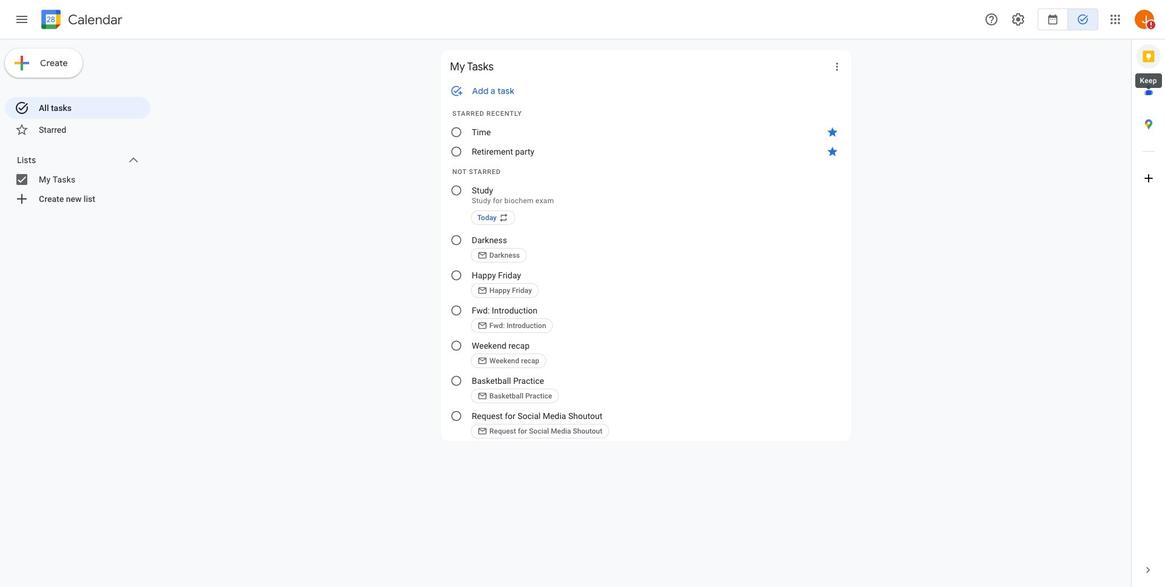 Task type: describe. For each thing, give the bounding box(es) containing it.
support menu image
[[985, 12, 999, 27]]

settings menu image
[[1011, 12, 1026, 27]]

heading inside calendar element
[[66, 12, 123, 27]]



Task type: locate. For each thing, give the bounding box(es) containing it.
heading
[[66, 12, 123, 27]]

tasks sidebar image
[[15, 12, 29, 27]]

calendar element
[[39, 7, 123, 34]]

tab list
[[1132, 39, 1165, 554]]



Task type: vqa. For each thing, say whether or not it's contained in the screenshot.
Thu
no



